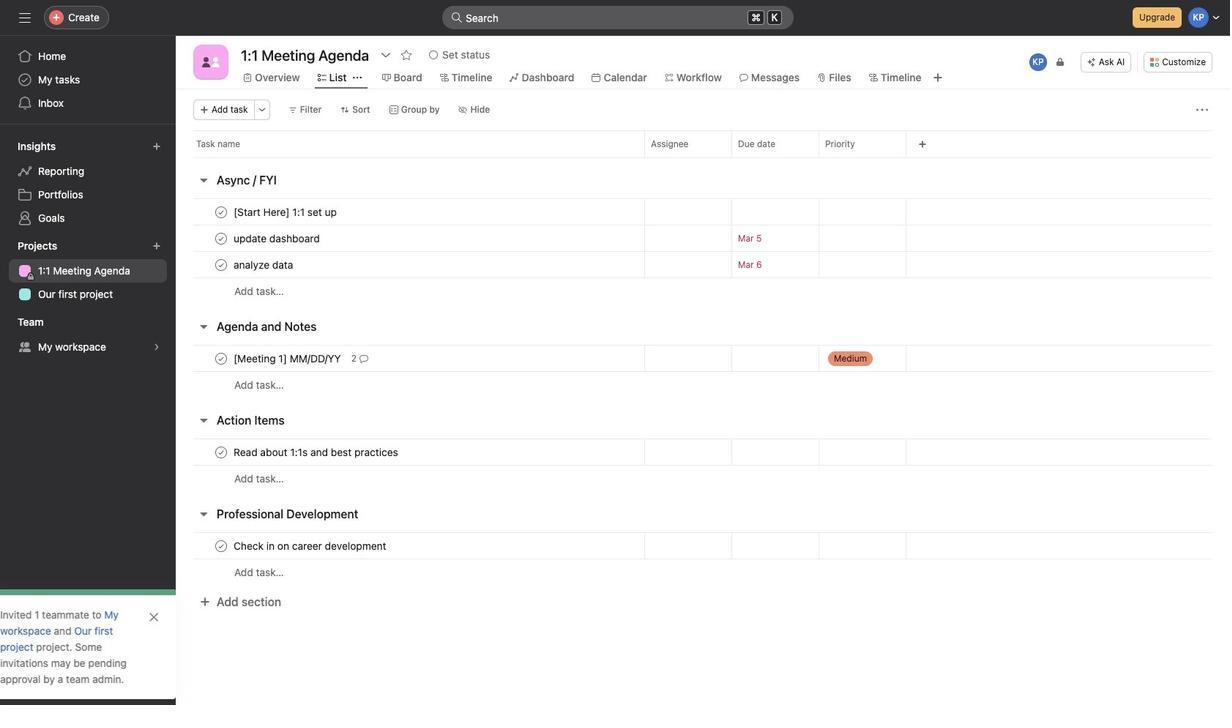 Task type: describe. For each thing, give the bounding box(es) containing it.
1 horizontal spatial more actions image
[[1197, 104, 1208, 116]]

mark complete image for task name text box in the check in on career development "cell"
[[212, 537, 230, 555]]

check in on career development cell
[[176, 532, 645, 560]]

mark complete checkbox for task name text box inside the the read about 1:1s and best practices cell
[[212, 443, 230, 461]]

add field image
[[918, 140, 927, 149]]

analyze data cell
[[176, 251, 645, 278]]

header async / fyi tree grid
[[176, 198, 1230, 305]]

read about 1:1s and best practices cell
[[176, 439, 645, 466]]

[start here] 1:1 set up cell
[[176, 198, 645, 226]]

mark complete image for task name text box inside the the read about 1:1s and best practices cell
[[212, 443, 230, 461]]

projects element
[[0, 233, 176, 309]]

tab actions image
[[353, 73, 362, 82]]

header professional development tree grid
[[176, 532, 1230, 586]]

insights element
[[0, 133, 176, 233]]

task name text field for [meeting 1] mm/dd/yy cell
[[231, 351, 345, 366]]

mark complete image for [start here] 1:1 set up cell
[[212, 203, 230, 221]]

new insights image
[[152, 142, 161, 151]]

collapse task list for this group image for header professional development tree grid
[[198, 508, 209, 520]]

2 comments image
[[360, 354, 368, 363]]

add to starred image
[[401, 49, 412, 61]]

prominent image
[[451, 12, 463, 23]]

mark complete image for task name text box in [meeting 1] mm/dd/yy cell
[[212, 350, 230, 367]]



Task type: vqa. For each thing, say whether or not it's contained in the screenshot.
the bottom Mark complete icon
yes



Task type: locate. For each thing, give the bounding box(es) containing it.
mark complete checkbox inside the read about 1:1s and best practices cell
[[212, 443, 230, 461]]

more actions image
[[1197, 104, 1208, 116], [258, 105, 266, 114]]

1 mark complete image from the top
[[212, 203, 230, 221]]

task name text field for the read about 1:1s and best practices cell
[[231, 445, 403, 460]]

2 mark complete image from the top
[[212, 230, 230, 247]]

people image
[[202, 53, 220, 71]]

Mark complete checkbox
[[212, 203, 230, 221], [212, 230, 230, 247]]

3 mark complete image from the top
[[212, 443, 230, 461]]

4 mark complete checkbox from the top
[[212, 537, 230, 555]]

2 mark complete image from the top
[[212, 350, 230, 367]]

collapse task list for this group image for header agenda and notes tree grid
[[198, 321, 209, 333]]

new project or portfolio image
[[152, 242, 161, 250]]

see details, my workspace image
[[152, 343, 161, 352]]

global element
[[0, 36, 176, 124]]

collapse task list for this group image
[[198, 174, 209, 186], [198, 415, 209, 426]]

3 mark complete checkbox from the top
[[212, 443, 230, 461]]

mark complete image for update dashboard cell
[[212, 230, 230, 247]]

mark complete image inside [start here] 1:1 set up cell
[[212, 203, 230, 221]]

1 vertical spatial mark complete checkbox
[[212, 230, 230, 247]]

1 mark complete checkbox from the top
[[212, 203, 230, 221]]

0 vertical spatial mark complete image
[[212, 203, 230, 221]]

1 mark complete image from the top
[[212, 256, 230, 274]]

mark complete checkbox inside update dashboard cell
[[212, 230, 230, 247]]

task name text field inside [meeting 1] mm/dd/yy cell
[[231, 351, 345, 366]]

task name text field inside the analyze data cell
[[231, 257, 298, 272]]

collapse task list for this group image for mark complete icon in the the read about 1:1s and best practices cell
[[198, 415, 209, 426]]

mark complete image inside the analyze data cell
[[212, 256, 230, 274]]

add tab image
[[932, 72, 944, 83]]

collapse task list for this group image for mark complete image in [start here] 1:1 set up cell
[[198, 174, 209, 186]]

Search tasks, projects, and more text field
[[442, 6, 794, 29]]

mark complete checkbox for task name text field
[[212, 203, 230, 221]]

1 collapse task list for this group image from the top
[[198, 174, 209, 186]]

task name text field for update dashboard cell
[[231, 231, 324, 246]]

4 task name text field from the top
[[231, 445, 403, 460]]

mark complete checkbox left task name text field
[[212, 203, 230, 221]]

0 horizontal spatial more actions image
[[258, 105, 266, 114]]

1 vertical spatial collapse task list for this group image
[[198, 508, 209, 520]]

mark complete image for task name text box in the analyze data cell
[[212, 256, 230, 274]]

mark complete checkbox inside check in on career development "cell"
[[212, 537, 230, 555]]

collapse task list for this group image
[[198, 321, 209, 333], [198, 508, 209, 520]]

mark complete image inside the read about 1:1s and best practices cell
[[212, 443, 230, 461]]

mark complete checkbox right new project or portfolio image
[[212, 230, 230, 247]]

2 collapse task list for this group image from the top
[[198, 508, 209, 520]]

1 vertical spatial mark complete image
[[212, 230, 230, 247]]

mark complete image
[[212, 256, 230, 274], [212, 350, 230, 367], [212, 443, 230, 461], [212, 537, 230, 555]]

Task name text field
[[231, 205, 341, 219]]

0 vertical spatial collapse task list for this group image
[[198, 321, 209, 333]]

task name text field for check in on career development "cell"
[[231, 539, 391, 553]]

[meeting 1] mm/dd/yy cell
[[176, 345, 645, 372]]

mark complete checkbox for task name text box in the analyze data cell
[[212, 256, 230, 274]]

close image
[[155, 612, 167, 623]]

mark complete image
[[212, 203, 230, 221], [212, 230, 230, 247]]

None field
[[442, 6, 794, 29]]

mark complete checkbox for task name text box in update dashboard cell
[[212, 230, 230, 247]]

Task name text field
[[231, 231, 324, 246], [231, 257, 298, 272], [231, 351, 345, 366], [231, 445, 403, 460], [231, 539, 391, 553]]

1 mark complete checkbox from the top
[[212, 256, 230, 274]]

task name text field inside the read about 1:1s and best practices cell
[[231, 445, 403, 460]]

3 task name text field from the top
[[231, 351, 345, 366]]

mark complete checkbox inside the analyze data cell
[[212, 256, 230, 274]]

0 vertical spatial mark complete checkbox
[[212, 203, 230, 221]]

2 collapse task list for this group image from the top
[[198, 415, 209, 426]]

1 task name text field from the top
[[231, 231, 324, 246]]

mark complete image right new project or portfolio image
[[212, 230, 230, 247]]

None text field
[[237, 42, 373, 68]]

2 mark complete checkbox from the top
[[212, 350, 230, 367]]

mark complete image inside check in on career development "cell"
[[212, 537, 230, 555]]

mark complete checkbox inside [start here] 1:1 set up cell
[[212, 203, 230, 221]]

1 vertical spatial collapse task list for this group image
[[198, 415, 209, 426]]

2 mark complete checkbox from the top
[[212, 230, 230, 247]]

1 collapse task list for this group image from the top
[[198, 321, 209, 333]]

mark complete checkbox inside [meeting 1] mm/dd/yy cell
[[212, 350, 230, 367]]

mark complete image inside update dashboard cell
[[212, 230, 230, 247]]

header action items tree grid
[[176, 439, 1230, 492]]

task name text field for the analyze data cell
[[231, 257, 298, 272]]

Mark complete checkbox
[[212, 256, 230, 274], [212, 350, 230, 367], [212, 443, 230, 461], [212, 537, 230, 555]]

update dashboard cell
[[176, 225, 645, 252]]

2 task name text field from the top
[[231, 257, 298, 272]]

show options image
[[380, 49, 392, 61]]

5 task name text field from the top
[[231, 539, 391, 553]]

task name text field inside check in on career development "cell"
[[231, 539, 391, 553]]

4 mark complete image from the top
[[212, 537, 230, 555]]

0 vertical spatial collapse task list for this group image
[[198, 174, 209, 186]]

mark complete checkbox for task name text box in [meeting 1] mm/dd/yy cell
[[212, 350, 230, 367]]

mark complete checkbox for task name text box in the check in on career development "cell"
[[212, 537, 230, 555]]

header agenda and notes tree grid
[[176, 345, 1230, 398]]

mark complete image left task name text field
[[212, 203, 230, 221]]

hide sidebar image
[[19, 12, 31, 23]]

row
[[176, 130, 1230, 157], [193, 157, 1213, 158], [176, 198, 1230, 226], [176, 225, 1230, 252], [176, 251, 1230, 278], [176, 278, 1230, 305], [176, 345, 1230, 372], [176, 371, 1230, 398], [176, 439, 1230, 466], [176, 465, 1230, 492], [176, 532, 1230, 560], [176, 559, 1230, 586]]

task name text field inside update dashboard cell
[[231, 231, 324, 246]]

teams element
[[0, 309, 176, 362]]



